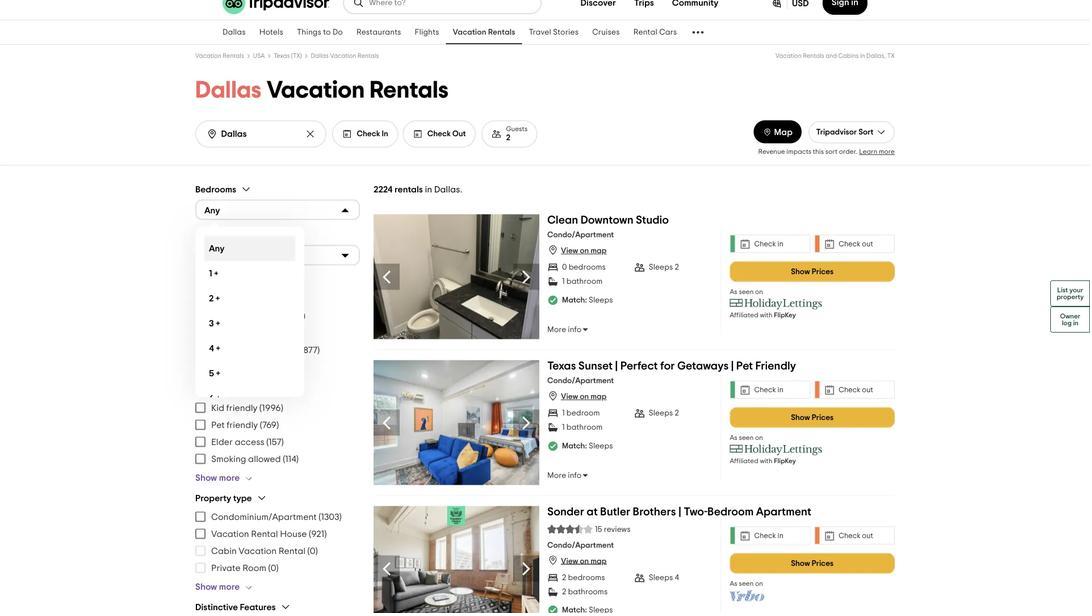 Task type: vqa. For each thing, say whether or not it's contained in the screenshot.
$121 at the right bottom of the page
no



Task type: describe. For each thing, give the bounding box(es) containing it.
cabins
[[839, 53, 859, 59]]

3 map from the top
[[591, 558, 607, 566]]

+ for 5 +
[[216, 369, 220, 378]]

vacation rentals and cabins in dallas, tx
[[776, 53, 895, 59]]

other outdoor space (877)
[[211, 346, 320, 355]]

seen for pet
[[739, 435, 754, 442]]

tripadvisor sort
[[817, 128, 874, 136]]

search search field for search image
[[369, 0, 532, 8]]

type
[[233, 494, 252, 503]]

pet friendly (769)
[[211, 421, 279, 430]]

rentals left and
[[803, 53, 825, 59]]

property
[[1057, 294, 1084, 300]]

(2070)
[[281, 312, 305, 321]]

texas (tx) link
[[274, 53, 302, 59]]

distinctive features
[[195, 603, 276, 612]]

seen for apartment
[[739, 581, 754, 588]]

group containing suitability
[[195, 384, 360, 484]]

vacation rentals for the bottommost vacation rentals link
[[195, 53, 244, 59]]

sleeps 4
[[649, 574, 679, 582]]

+ for 6 +
[[216, 394, 221, 403]]

rentals
[[395, 185, 423, 194]]

condominium/apartment
[[211, 513, 317, 522]]

bathroom for downtown
[[567, 278, 603, 286]]

check out for pet
[[839, 386, 874, 394]]

flipkey for texas sunset | perfect for getaways | pet friendly
[[774, 458, 796, 465]]

friendly for pet
[[227, 421, 258, 430]]

2 horizontal spatial |
[[731, 360, 734, 372]]

group containing bathrooms
[[195, 229, 360, 266]]

1 seen from the top
[[739, 289, 754, 296]]

access
[[235, 438, 265, 447]]

owner log in button
[[1051, 307, 1091, 333]]

info for texas
[[568, 472, 582, 480]]

list your property
[[1057, 287, 1084, 300]]

brothers
[[633, 506, 676, 518]]

5
[[209, 369, 214, 378]]

sonder at butler brothers | two-bedroom apartment, vacation rental in dallas image
[[374, 506, 540, 613]]

rentals up in on the left of the page
[[370, 78, 449, 102]]

cars
[[660, 28, 677, 36]]

sleeps for 2 bedrooms
[[649, 574, 673, 582]]

property type
[[195, 494, 252, 503]]

3 view on map button from the top
[[548, 555, 607, 566]]

show prices button for pet
[[730, 408, 895, 428]]

restaurants link
[[350, 20, 408, 44]]

sleeps 2 for studio
[[649, 263, 679, 271]]

0 vertical spatial more
[[879, 149, 895, 155]]

sleeps for 0 bedrooms
[[649, 263, 673, 271]]

any for any dropdown button
[[204, 206, 220, 215]]

menu for amenities
[[195, 291, 360, 359]]

(877)
[[301, 346, 320, 355]]

tripadvisor sort button
[[809, 121, 895, 143]]

1 down 0
[[562, 278, 565, 286]]

tripadvisor
[[817, 128, 857, 136]]

check inside check in popup button
[[357, 130, 380, 138]]

more for clean downtown studio
[[548, 326, 566, 334]]

vacation rentals for top vacation rentals link
[[453, 28, 515, 36]]

do
[[333, 28, 343, 36]]

pet inside texas sunset | perfect for getaways | pet friendly 'link'
[[737, 360, 753, 372]]

more for kid friendly (1996)
[[219, 473, 240, 483]]

reviews
[[604, 526, 631, 534]]

show prices button for apartment
[[730, 554, 895, 574]]

show more for vacation rental house (921)
[[195, 583, 240, 592]]

out
[[453, 130, 466, 138]]

check in for clean downtown studio
[[755, 240, 784, 248]]

sonder at butler brothers | two-bedroom apartment link
[[548, 506, 812, 522]]

tx
[[888, 53, 895, 59]]

guests
[[506, 126, 528, 133]]

more for texas sunset | perfect for getaways | pet friendly
[[548, 472, 566, 480]]

prices for pet
[[812, 414, 834, 422]]

suitability
[[195, 385, 237, 394]]

to
[[323, 28, 331, 36]]

5 +
[[209, 369, 220, 378]]

check in
[[357, 130, 388, 138]]

(921)
[[309, 530, 327, 539]]

3 +
[[209, 319, 220, 328]]

3 condo/apartment from the top
[[548, 542, 614, 550]]

0 vertical spatial dallas
[[223, 28, 246, 36]]

travel stories
[[529, 28, 579, 36]]

distinctive
[[195, 603, 238, 612]]

0 horizontal spatial |
[[615, 360, 618, 372]]

affiliated with flipkey for clean downtown studio
[[730, 312, 796, 319]]

restaurants
[[357, 28, 401, 36]]

friendly for kid
[[226, 404, 258, 413]]

check in button
[[332, 120, 398, 148]]

0 vertical spatial rental
[[634, 28, 658, 36]]

cruises
[[593, 28, 620, 36]]

clean
[[548, 214, 578, 226]]

friendly
[[756, 360, 796, 372]]

+ for 2 +
[[216, 294, 220, 303]]

your
[[1070, 287, 1084, 294]]

other
[[211, 346, 235, 355]]

3 view on map from the top
[[561, 558, 607, 566]]

features
[[240, 603, 276, 612]]

texas for texas (tx)
[[274, 53, 290, 59]]

check inside check out popup button
[[428, 130, 451, 138]]

bedrooms for 2 bedrooms
[[568, 574, 605, 582]]

flights link
[[408, 20, 446, 44]]

clean downtown studio, vacation rental in dallas image
[[374, 214, 540, 339]]

1 show prices from the top
[[791, 268, 834, 276]]

as seen on for apartment
[[730, 581, 763, 588]]

map for downtown
[[591, 247, 607, 255]]

house
[[280, 530, 307, 539]]

bedrooms
[[195, 185, 236, 194]]

bedroom
[[567, 409, 600, 417]]

affiliated with flipkey for texas sunset | perfect for getaways | pet friendly
[[730, 458, 796, 465]]

butler
[[600, 506, 631, 518]]

getaways
[[678, 360, 729, 372]]

tripadvisor image
[[223, 0, 329, 14]]

3
[[209, 319, 214, 328]]

map
[[775, 128, 793, 137]]

more for condominium/apartment (1303)
[[219, 583, 240, 592]]

show more for pet friendly (769)
[[195, 473, 240, 483]]

or
[[246, 295, 255, 304]]

sleeps for 1 bedroom
[[649, 409, 673, 417]]

1 left bedroom
[[562, 409, 565, 417]]

bathrooms
[[195, 230, 240, 239]]

(114)
[[283, 455, 299, 464]]

4 +
[[209, 344, 220, 353]]

menu containing condominium/apartment (1303)
[[195, 509, 360, 577]]

2 +
[[209, 294, 220, 303]]

vrbo.com logo image
[[730, 590, 766, 602]]

condo/apartment for sunset
[[548, 377, 614, 385]]

rentals left "travel"
[[488, 28, 515, 36]]

all
[[219, 364, 229, 374]]

match: sleeps for sunset
[[562, 442, 613, 450]]

revenue impacts this sort order. learn more
[[759, 149, 895, 155]]

smoking
[[211, 455, 246, 464]]

search image
[[353, 0, 365, 9]]

holidaylettings.com logo image for texas sunset | perfect for getaways | pet friendly
[[730, 445, 823, 456]]

6 +
[[209, 394, 221, 403]]

things
[[297, 28, 321, 36]]

order.
[[839, 149, 858, 155]]

wifi
[[257, 295, 272, 304]]

2 bedrooms
[[562, 574, 605, 582]]

group containing property type
[[195, 493, 360, 593]]

with for clean downtown studio
[[760, 312, 773, 319]]

vacation down the dallas link
[[195, 53, 221, 59]]

2 inside guests 2
[[506, 134, 511, 142]]

for
[[661, 360, 675, 372]]

2 vertical spatial dallas
[[195, 78, 262, 102]]

search search field for search icon at top
[[221, 129, 296, 139]]

1 as from the top
[[730, 289, 738, 296]]

0 vertical spatial dallas vacation rentals
[[311, 53, 379, 59]]

with for texas sunset | perfect for getaways | pet friendly
[[760, 458, 773, 465]]

match: for texas
[[562, 442, 587, 450]]

rentals down the dallas link
[[223, 53, 244, 59]]

0
[[562, 263, 567, 271]]

log
[[1062, 320, 1072, 327]]

usa link
[[253, 53, 265, 59]]

list your property button
[[1051, 281, 1091, 307]]

(2084)
[[274, 295, 299, 304]]

texas for texas sunset | perfect for getaways | pet friendly
[[548, 360, 576, 372]]

+ for 1 +
[[214, 269, 218, 278]]

dallas link
[[216, 20, 253, 44]]

learn more link
[[860, 149, 895, 155]]

1 show prices button from the top
[[730, 262, 895, 282]]



Task type: locate. For each thing, give the bounding box(es) containing it.
0 vertical spatial pet
[[737, 360, 753, 372]]

view for clean
[[561, 247, 578, 255]]

check in for texas sunset | perfect for getaways | pet friendly
[[755, 386, 784, 394]]

more right learn
[[879, 149, 895, 155]]

1 check in from the top
[[755, 240, 784, 248]]

2 check in from the top
[[755, 386, 784, 394]]

bedrooms right 0
[[569, 263, 606, 271]]

2 menu from the top
[[195, 400, 360, 468]]

any up 1 + on the top of the page
[[204, 251, 220, 260]]

2 sleeps 2 from the top
[[649, 409, 679, 417]]

0 vertical spatial show prices
[[791, 268, 834, 276]]

1 bathroom down bedroom
[[562, 424, 603, 432]]

view on map button up the 0 bedrooms
[[548, 245, 607, 256]]

3 show prices button from the top
[[730, 554, 895, 574]]

map for sunset
[[591, 393, 607, 401]]

1 +
[[209, 269, 218, 278]]

0 horizontal spatial 4
[[209, 344, 214, 353]]

1 vertical spatial show prices button
[[730, 408, 895, 428]]

1 map from the top
[[591, 247, 607, 255]]

internet
[[211, 295, 244, 304]]

dallas vacation rentals down dallas vacation rentals link
[[195, 78, 449, 102]]

holidaylettings.com logo image
[[730, 299, 823, 310], [730, 445, 823, 456]]

view on map button up 1 bedroom
[[548, 391, 607, 402]]

3 menu from the top
[[195, 509, 360, 577]]

1 1 bathroom from the top
[[562, 278, 603, 286]]

dallas left the hotels
[[223, 28, 246, 36]]

1 show more from the top
[[195, 473, 240, 483]]

vacation rentals link down the dallas link
[[195, 53, 244, 59]]

show prices for apartment
[[791, 560, 834, 568]]

2 vertical spatial view on map button
[[548, 555, 607, 566]]

more up distinctive features
[[219, 583, 240, 592]]

view on map up 2 bedrooms
[[561, 558, 607, 566]]

menu containing kid friendly (1996)
[[195, 400, 360, 468]]

3 check in from the top
[[755, 532, 784, 540]]

1 vertical spatial bathroom
[[567, 424, 603, 432]]

2 view on map from the top
[[561, 393, 607, 401]]

0 vertical spatial vacation rentals
[[453, 28, 515, 36]]

2 match: from the top
[[562, 442, 587, 450]]

with up apartment
[[760, 458, 773, 465]]

view on map button for texas
[[548, 391, 607, 402]]

affiliated with flipkey
[[730, 312, 796, 319], [730, 458, 796, 465]]

1 horizontal spatial search search field
[[369, 0, 532, 8]]

texas sunset | perfect for getaways | pet friendly link
[[548, 360, 796, 376]]

0 horizontal spatial rental
[[251, 530, 278, 539]]

vacation left and
[[776, 53, 802, 59]]

2 inside list box
[[209, 294, 214, 303]]

1 holidaylettings.com logo image from the top
[[730, 299, 823, 310]]

2 vertical spatial show prices
[[791, 560, 834, 568]]

3 group from the top
[[195, 275, 360, 375]]

friendly
[[226, 404, 258, 413], [227, 421, 258, 430]]

vacation inside 'menu'
[[211, 530, 249, 539]]

1 group from the top
[[195, 184, 360, 411]]

view on map button for clean
[[548, 245, 607, 256]]

0 vertical spatial condo/apartment
[[548, 231, 614, 239]]

1 vertical spatial show more button
[[195, 581, 258, 593]]

search search field right search icon at top
[[221, 129, 296, 139]]

None search field
[[344, 0, 541, 13]]

1 horizontal spatial 4
[[675, 574, 679, 582]]

menu containing internet or wifi (2084)
[[195, 291, 360, 359]]

1 vertical spatial condo/apartment
[[548, 377, 614, 385]]

3 as seen on from the top
[[730, 581, 763, 588]]

| right getaways
[[731, 360, 734, 372]]

show prices
[[791, 268, 834, 276], [791, 414, 834, 422], [791, 560, 834, 568]]

1 vertical spatial pet
[[211, 421, 225, 430]]

1 menu from the top
[[195, 291, 360, 359]]

0 vertical spatial as
[[730, 289, 738, 296]]

list box
[[195, 227, 304, 411]]

bedrooms for 0 bedrooms
[[569, 263, 606, 271]]

2 check out from the top
[[839, 386, 874, 394]]

match: sleeps for downtown
[[562, 296, 613, 304]]

at
[[587, 506, 598, 518]]

1 vertical spatial check out
[[839, 386, 874, 394]]

2 view from the top
[[561, 393, 578, 401]]

2 vertical spatial as seen on
[[730, 581, 763, 588]]

0 bedrooms
[[562, 263, 606, 271]]

search search field up "flights"
[[369, 0, 532, 8]]

show more up property
[[195, 473, 240, 483]]

0 vertical spatial out
[[862, 240, 874, 248]]

5 group from the top
[[195, 493, 360, 593]]

2 bathrooms
[[562, 588, 608, 596]]

1 vertical spatial view on map button
[[548, 391, 607, 402]]

group containing bedrooms
[[195, 184, 360, 411]]

as for |
[[730, 435, 738, 442]]

texas left (tx)
[[274, 53, 290, 59]]

2 vertical spatial prices
[[812, 560, 834, 568]]

2 map from the top
[[591, 393, 607, 401]]

2 vertical spatial menu
[[195, 509, 360, 577]]

2 show more from the top
[[195, 583, 240, 592]]

prices for apartment
[[812, 560, 834, 568]]

2 match: sleeps from the top
[[562, 442, 613, 450]]

amenities
[[195, 276, 235, 285]]

affiliated for clean downtown studio
[[730, 312, 759, 319]]

friendly down 'kid friendly (1996)'
[[227, 421, 258, 430]]

view up 0
[[561, 247, 578, 255]]

out for apartment
[[862, 532, 874, 540]]

2 holidaylettings.com logo image from the top
[[730, 445, 823, 456]]

owner
[[1061, 313, 1081, 320]]

show more button up distinctive features
[[195, 581, 258, 593]]

map up 2 bedrooms
[[591, 558, 607, 566]]

view up 1 bedroom
[[561, 393, 578, 401]]

1 vertical spatial show prices
[[791, 414, 834, 422]]

+ right 5
[[216, 369, 220, 378]]

show inside button
[[195, 364, 217, 374]]

vacation rentals left "travel"
[[453, 28, 515, 36]]

2 info from the top
[[568, 472, 582, 480]]

2 show prices button from the top
[[730, 408, 895, 428]]

1 horizontal spatial texas
[[548, 360, 576, 372]]

bedroom
[[708, 506, 754, 518]]

check in for sonder at butler brothers | two-bedroom apartment
[[755, 532, 784, 540]]

+ up 2 +
[[214, 269, 218, 278]]

0 vertical spatial match: sleeps
[[562, 296, 613, 304]]

1 vertical spatial check in
[[755, 386, 784, 394]]

0 vertical spatial map
[[591, 247, 607, 255]]

affiliated for texas sunset | perfect for getaways | pet friendly
[[730, 458, 759, 465]]

0 vertical spatial with
[[760, 312, 773, 319]]

bathroom down the 0 bedrooms
[[567, 278, 603, 286]]

vacation down property type
[[211, 530, 249, 539]]

info
[[568, 326, 582, 334], [568, 472, 582, 480]]

1 vertical spatial info
[[568, 472, 582, 480]]

match: sleeps down the 0 bedrooms
[[562, 296, 613, 304]]

1 vertical spatial 1 bathroom
[[562, 424, 603, 432]]

1 vertical spatial view on map
[[561, 393, 607, 401]]

view for texas
[[561, 393, 578, 401]]

out for pet
[[862, 386, 874, 394]]

match: for clean
[[562, 296, 587, 304]]

rental cars
[[634, 28, 677, 36]]

bedrooms up bathrooms
[[568, 574, 605, 582]]

match: down the 0 bedrooms
[[562, 296, 587, 304]]

as for bedroom
[[730, 581, 738, 588]]

vacation down (tx)
[[267, 78, 365, 102]]

0 vertical spatial prices
[[812, 268, 834, 276]]

1 vertical spatial match: sleeps
[[562, 442, 613, 450]]

2 vertical spatial show prices button
[[730, 554, 895, 574]]

revenue
[[759, 149, 785, 155]]

two-
[[684, 506, 708, 518]]

view on map for sunset
[[561, 393, 607, 401]]

more
[[548, 326, 566, 334], [548, 472, 566, 480]]

2 prices from the top
[[812, 414, 834, 422]]

pet left the 'friendly'
[[737, 360, 753, 372]]

1 show more button from the top
[[195, 472, 258, 484]]

3 prices from the top
[[812, 560, 834, 568]]

menu for suitability
[[195, 400, 360, 468]]

guests 2
[[506, 126, 528, 142]]

1 horizontal spatial pet
[[737, 360, 753, 372]]

1 vertical spatial menu
[[195, 400, 360, 468]]

+
[[214, 269, 218, 278], [216, 294, 220, 303], [216, 319, 220, 328], [216, 344, 220, 353], [216, 369, 220, 378], [216, 394, 221, 403]]

4 group from the top
[[195, 384, 360, 484]]

2 bathroom from the top
[[567, 424, 603, 432]]

0 vertical spatial affiliated with flipkey
[[730, 312, 796, 319]]

affiliated
[[730, 312, 759, 319], [730, 458, 759, 465]]

1 match: from the top
[[562, 296, 587, 304]]

flipkey up apartment
[[774, 458, 796, 465]]

texas left "sunset"
[[548, 360, 576, 372]]

0 vertical spatial more
[[548, 326, 566, 334]]

0 vertical spatial view
[[561, 247, 578, 255]]

0 vertical spatial vacation rentals link
[[446, 20, 522, 44]]

1 affiliated with flipkey from the top
[[730, 312, 796, 319]]

2 vertical spatial condo/apartment
[[548, 542, 614, 550]]

show more button for pet
[[195, 472, 258, 484]]

1 vertical spatial flipkey
[[774, 458, 796, 465]]

2 more info from the top
[[548, 472, 582, 480]]

1 bathroom
[[562, 278, 603, 286], [562, 424, 603, 432]]

+ up air
[[216, 294, 220, 303]]

prices
[[812, 268, 834, 276], [812, 414, 834, 422], [812, 560, 834, 568]]

6
[[209, 394, 214, 403]]

dallas vacation rentals link
[[311, 53, 379, 59]]

stories
[[553, 28, 579, 36]]

list box inside group
[[195, 227, 304, 411]]

3 as from the top
[[730, 581, 738, 588]]

sonder at butler brothers | two-bedroom apartment
[[548, 506, 812, 518]]

4 inside list box
[[209, 344, 214, 353]]

1 vertical spatial map
[[591, 393, 607, 401]]

2 group from the top
[[195, 229, 360, 266]]

1 affiliated from the top
[[730, 312, 759, 319]]

1 out from the top
[[862, 240, 874, 248]]

any inside dropdown button
[[204, 206, 220, 215]]

show all
[[195, 364, 229, 374]]

flipkey up the 'friendly'
[[774, 312, 796, 319]]

holidaylettings.com logo image for clean downtown studio
[[730, 299, 823, 310]]

more info for texas
[[548, 472, 582, 480]]

any inside list box
[[209, 244, 225, 253]]

0 vertical spatial holidaylettings.com logo image
[[730, 299, 823, 310]]

1 horizontal spatial rental
[[634, 28, 658, 36]]

clean downtown studio
[[548, 214, 669, 226]]

1 vertical spatial match:
[[562, 442, 587, 450]]

group containing amenities
[[195, 275, 360, 375]]

2 affiliated from the top
[[730, 458, 759, 465]]

dallas down 'usa' 'link'
[[195, 78, 262, 102]]

0 vertical spatial show prices button
[[730, 262, 895, 282]]

bathroom down bedroom
[[567, 424, 603, 432]]

1 vertical spatial seen
[[739, 435, 754, 442]]

affiliated with flipkey up apartment
[[730, 458, 796, 465]]

list
[[1058, 287, 1069, 294]]

check out button
[[403, 120, 476, 148]]

0 vertical spatial friendly
[[226, 404, 258, 413]]

1 info from the top
[[568, 326, 582, 334]]

3 show prices from the top
[[791, 560, 834, 568]]

0 vertical spatial affiliated
[[730, 312, 759, 319]]

as seen on for pet
[[730, 435, 763, 442]]

impacts
[[787, 149, 812, 155]]

(1303)
[[319, 513, 342, 522]]

texas inside 'link'
[[548, 360, 576, 372]]

(769)
[[260, 421, 279, 430]]

any inside popup button
[[204, 251, 220, 260]]

cruises link
[[586, 20, 627, 44]]

2 vertical spatial view on map
[[561, 558, 607, 566]]

as
[[730, 289, 738, 296], [730, 435, 738, 442], [730, 581, 738, 588]]

rentals down restaurants link on the top left of the page
[[358, 53, 379, 59]]

view
[[561, 247, 578, 255], [561, 393, 578, 401], [561, 558, 578, 566]]

0 horizontal spatial texas
[[274, 53, 290, 59]]

space
[[273, 346, 299, 355]]

1 view from the top
[[561, 247, 578, 255]]

condo/apartment for downtown
[[548, 231, 614, 239]]

condo/apartment down "sunset"
[[548, 377, 614, 385]]

2 more from the top
[[548, 472, 566, 480]]

1 flipkey from the top
[[774, 312, 796, 319]]

1 horizontal spatial vacation rentals link
[[446, 20, 522, 44]]

2 affiliated with flipkey from the top
[[730, 458, 796, 465]]

15
[[595, 526, 602, 534]]

search image
[[206, 128, 218, 140]]

1
[[209, 269, 212, 278], [562, 278, 565, 286], [562, 409, 565, 417], [562, 424, 565, 432]]

sort
[[826, 149, 838, 155]]

1 more info from the top
[[548, 326, 582, 334]]

1 prices from the top
[[812, 268, 834, 276]]

0 horizontal spatial vacation rentals link
[[195, 53, 244, 59]]

sleeps 2 for |
[[649, 409, 679, 417]]

+ for 3 +
[[216, 319, 220, 328]]

condo/apartment down 15 at right
[[548, 542, 614, 550]]

any down the bathrooms
[[209, 244, 225, 253]]

check out for apartment
[[839, 532, 874, 540]]

2 vertical spatial map
[[591, 558, 607, 566]]

rental down the condominium/apartment
[[251, 530, 278, 539]]

sunset
[[579, 360, 613, 372]]

1 vertical spatial dallas
[[311, 53, 329, 59]]

1 vertical spatial bedrooms
[[568, 574, 605, 582]]

0 vertical spatial flipkey
[[774, 312, 796, 319]]

affiliated with flipkey up the 'friendly'
[[730, 312, 796, 319]]

info for clean
[[568, 326, 582, 334]]

dallas vacation rentals
[[311, 53, 379, 59], [195, 78, 449, 102]]

2 flipkey from the top
[[774, 458, 796, 465]]

1 view on map from the top
[[561, 247, 607, 255]]

view on map up the 0 bedrooms
[[561, 247, 607, 255]]

show prices for pet
[[791, 414, 834, 422]]

0 vertical spatial texas
[[274, 53, 290, 59]]

sleeps 2 down studio
[[649, 263, 679, 271]]

map up bedroom
[[591, 393, 607, 401]]

1 vertical spatial rental
[[251, 530, 278, 539]]

dallas,
[[867, 53, 886, 59]]

1 vertical spatial vacation rentals link
[[195, 53, 244, 59]]

2 show prices from the top
[[791, 414, 834, 422]]

things to do
[[297, 28, 343, 36]]

pet down kid
[[211, 421, 225, 430]]

sleeps
[[649, 263, 673, 271], [589, 296, 613, 304], [649, 409, 673, 417], [589, 442, 613, 450], [649, 574, 673, 582]]

hotels
[[259, 28, 283, 36]]

1 vertical spatial with
[[760, 458, 773, 465]]

menu
[[195, 291, 360, 359], [195, 400, 360, 468], [195, 509, 360, 577]]

1 check out from the top
[[839, 240, 874, 248]]

friendly up pet friendly (769)
[[226, 404, 258, 413]]

1 vertical spatial as seen on
[[730, 435, 763, 442]]

clean downtown studio link
[[548, 214, 669, 230]]

+ up all
[[216, 344, 220, 353]]

2 seen from the top
[[739, 435, 754, 442]]

map up the 0 bedrooms
[[591, 247, 607, 255]]

| left two-
[[679, 506, 682, 518]]

in
[[861, 53, 865, 59], [425, 185, 432, 194], [778, 240, 784, 248], [1074, 320, 1079, 327], [778, 386, 784, 394], [778, 532, 784, 540]]

2 as from the top
[[730, 435, 738, 442]]

1 vertical spatial out
[[862, 386, 874, 394]]

1 up 2 +
[[209, 269, 212, 278]]

1 view on map button from the top
[[548, 245, 607, 256]]

usa
[[253, 53, 265, 59]]

1 more from the top
[[548, 326, 566, 334]]

any for any popup button
[[204, 251, 220, 260]]

group
[[195, 184, 360, 411], [195, 229, 360, 266], [195, 275, 360, 375], [195, 384, 360, 484], [195, 493, 360, 593]]

0 vertical spatial as seen on
[[730, 289, 763, 296]]

2 vertical spatial out
[[862, 532, 874, 540]]

bathrooms
[[568, 588, 608, 596]]

0 vertical spatial view on map button
[[548, 245, 607, 256]]

show more button for vacation
[[195, 581, 258, 593]]

clear image
[[305, 128, 316, 140]]

match: down 1 bedroom
[[562, 442, 587, 450]]

seen
[[739, 289, 754, 296], [739, 435, 754, 442], [739, 581, 754, 588]]

2 show more button from the top
[[195, 581, 258, 593]]

show more
[[195, 473, 240, 483], [195, 583, 240, 592]]

out
[[862, 240, 874, 248], [862, 386, 874, 394], [862, 532, 874, 540]]

with up the 'friendly'
[[760, 312, 773, 319]]

1 bathroom down the 0 bedrooms
[[562, 278, 603, 286]]

1 sleeps 2 from the top
[[649, 263, 679, 271]]

vacation rentals link left "travel"
[[446, 20, 522, 44]]

1 vertical spatial more
[[548, 472, 566, 480]]

0 horizontal spatial pet
[[211, 421, 225, 430]]

3 out from the top
[[862, 532, 874, 540]]

2224
[[374, 185, 393, 194]]

0 vertical spatial seen
[[739, 289, 754, 296]]

(157)
[[267, 438, 284, 447]]

3 check out from the top
[[839, 532, 874, 540]]

1 down 1 bedroom
[[562, 424, 565, 432]]

view on map up bedroom
[[561, 393, 607, 401]]

2 out from the top
[[862, 386, 874, 394]]

1 vertical spatial 4
[[675, 574, 679, 582]]

more info up sonder
[[548, 472, 582, 480]]

1 vertical spatial holidaylettings.com logo image
[[730, 445, 823, 456]]

0 vertical spatial view on map
[[561, 247, 607, 255]]

+ for 4 +
[[216, 344, 220, 353]]

view on map button up 2 bedrooms
[[548, 555, 607, 566]]

1 vertical spatial vacation rentals
[[195, 53, 244, 59]]

show more button down smoking
[[195, 472, 258, 484]]

pet inside 'menu'
[[211, 421, 225, 430]]

1 as seen on from the top
[[730, 289, 763, 296]]

vacation down "do"
[[330, 53, 356, 59]]

0 vertical spatial menu
[[195, 291, 360, 359]]

perfect
[[621, 360, 658, 372]]

vacation right "flights"
[[453, 28, 487, 36]]

dallas vacation rentals down "do"
[[311, 53, 379, 59]]

2 vertical spatial view
[[561, 558, 578, 566]]

vacation rentals link
[[446, 20, 522, 44], [195, 53, 244, 59]]

1 match: sleeps from the top
[[562, 296, 613, 304]]

on
[[580, 247, 589, 255], [756, 289, 763, 296], [580, 393, 589, 401], [756, 435, 763, 442], [580, 558, 589, 566], [756, 581, 763, 588]]

view on map for downtown
[[561, 247, 607, 255]]

0 vertical spatial check in
[[755, 240, 784, 248]]

1 vertical spatial affiliated with flipkey
[[730, 458, 796, 465]]

3 view from the top
[[561, 558, 578, 566]]

0 vertical spatial info
[[568, 326, 582, 334]]

more info up "sunset"
[[548, 326, 582, 334]]

1 inside list box
[[209, 269, 212, 278]]

info up sonder
[[568, 472, 582, 480]]

rental left the cars
[[634, 28, 658, 36]]

| right "sunset"
[[615, 360, 618, 372]]

outdoor
[[237, 346, 271, 355]]

2 view on map button from the top
[[548, 391, 607, 402]]

list box containing any
[[195, 227, 304, 411]]

condo/apartment down the clean on the top right of the page
[[548, 231, 614, 239]]

vacation rental house (921)
[[211, 530, 327, 539]]

condominium/apartment (1303)
[[211, 513, 342, 522]]

1 condo/apartment from the top
[[548, 231, 614, 239]]

map button
[[754, 120, 802, 143]]

bathroom for sunset
[[567, 424, 603, 432]]

1 vertical spatial view
[[561, 393, 578, 401]]

texas sunset | perfect for getaways | pet friendly, vacation rental in dallas image
[[374, 360, 540, 485]]

1 vertical spatial prices
[[812, 414, 834, 422]]

1 vertical spatial friendly
[[227, 421, 258, 430]]

vacation rentals down the dallas link
[[195, 53, 244, 59]]

more down smoking
[[219, 473, 240, 483]]

sleeps 2 down texas sunset | perfect for getaways | pet friendly 'link'
[[649, 409, 679, 417]]

Search search field
[[369, 0, 532, 8], [221, 129, 296, 139]]

1 vertical spatial show more
[[195, 583, 240, 592]]

0 vertical spatial bedrooms
[[569, 263, 606, 271]]

air
[[211, 312, 223, 321]]

3 seen from the top
[[739, 581, 754, 588]]

2 1 bathroom from the top
[[562, 424, 603, 432]]

match:
[[562, 296, 587, 304], [562, 442, 587, 450]]

dallas right (tx)
[[311, 53, 329, 59]]

1 bathroom for downtown
[[562, 278, 603, 286]]

view up 2 bedrooms
[[561, 558, 578, 566]]

2 condo/apartment from the top
[[548, 377, 614, 385]]

1 bathroom from the top
[[567, 278, 603, 286]]

2 vertical spatial more
[[219, 583, 240, 592]]

flipkey for clean downtown studio
[[774, 312, 796, 319]]

0 horizontal spatial search search field
[[221, 129, 296, 139]]

hotels link
[[253, 20, 290, 44]]

info up "sunset"
[[568, 326, 582, 334]]

1 vertical spatial dallas vacation rentals
[[195, 78, 449, 102]]

1 vertical spatial affiliated
[[730, 458, 759, 465]]

0 vertical spatial check out
[[839, 240, 874, 248]]

show more up distinctive
[[195, 583, 240, 592]]

more info for clean
[[548, 326, 582, 334]]

any button
[[195, 200, 360, 220]]

1 with from the top
[[760, 312, 773, 319]]

rental
[[634, 28, 658, 36], [251, 530, 278, 539]]

1 bathroom for sunset
[[562, 424, 603, 432]]

2 vertical spatial check out
[[839, 532, 874, 540]]

match: sleeps down bedroom
[[562, 442, 613, 450]]

1 horizontal spatial |
[[679, 506, 682, 518]]

1 vertical spatial search search field
[[221, 129, 296, 139]]

+ right 3
[[216, 319, 220, 328]]

kid friendly (1996)
[[211, 404, 283, 413]]

1 vertical spatial as
[[730, 435, 738, 442]]

elder
[[211, 438, 233, 447]]

in inside owner log in
[[1074, 320, 1079, 327]]

rental cars link
[[627, 20, 684, 44]]

2 as seen on from the top
[[730, 435, 763, 442]]

2 with from the top
[[760, 458, 773, 465]]

any down bedrooms at the left of the page
[[204, 206, 220, 215]]

rental inside 'menu'
[[251, 530, 278, 539]]

allowed
[[248, 455, 281, 464]]

1 vertical spatial sleeps 2
[[649, 409, 679, 417]]

+ right '6'
[[216, 394, 221, 403]]

in
[[382, 130, 388, 138]]



